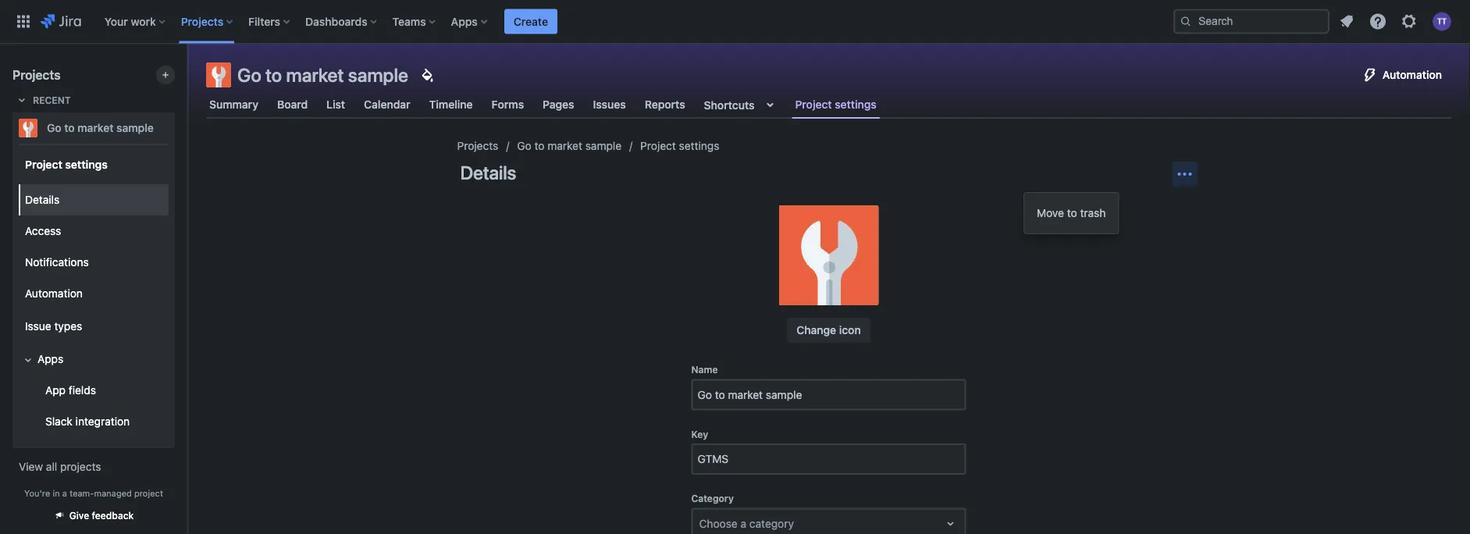 Task type: vqa. For each thing, say whether or not it's contained in the screenshot.
the leftmost Give Feedback 'button'
no



Task type: describe. For each thing, give the bounding box(es) containing it.
tab list containing project settings
[[197, 91, 1461, 119]]

apps button
[[19, 344, 169, 375]]

you're
[[24, 488, 50, 498]]

notifications link
[[19, 247, 169, 278]]

slack
[[45, 415, 73, 428]]

dashboards
[[305, 15, 367, 28]]

choose
[[699, 517, 738, 530]]

issue types link
[[19, 309, 169, 344]]

slack integration link
[[28, 406, 169, 437]]

notifications image
[[1337, 12, 1356, 31]]

1 horizontal spatial go to market sample
[[237, 64, 408, 86]]

banner containing your work
[[0, 0, 1470, 44]]

forms link
[[488, 91, 527, 119]]

settings image
[[1400, 12, 1419, 31]]

1 vertical spatial automation
[[25, 287, 83, 300]]

1 horizontal spatial project
[[640, 139, 676, 152]]

category
[[749, 517, 794, 530]]

0 vertical spatial a
[[62, 488, 67, 498]]

issue
[[25, 320, 51, 333]]

2 horizontal spatial sample
[[585, 139, 622, 152]]

open image
[[941, 514, 960, 533]]

appswitcher icon image
[[14, 12, 33, 31]]

calendar
[[364, 98, 410, 111]]

apps inside dropdown button
[[451, 15, 478, 28]]

issues link
[[590, 91, 629, 119]]

0 horizontal spatial go to market sample link
[[12, 112, 169, 144]]

group containing details
[[16, 180, 169, 442]]

automation inside button
[[1383, 68, 1442, 81]]

fields
[[69, 384, 96, 397]]

to down recent
[[64, 121, 75, 134]]

settings inside tab list
[[835, 98, 877, 111]]

apps inside button
[[37, 353, 63, 365]]

details inside group
[[25, 193, 60, 206]]

help image
[[1369, 12, 1387, 31]]

managed
[[94, 488, 132, 498]]

automation link
[[19, 278, 169, 309]]

group containing project settings
[[16, 144, 169, 447]]

timeline
[[429, 98, 473, 111]]

your profile and settings image
[[1433, 12, 1451, 31]]

feedback
[[92, 510, 134, 521]]

move
[[1037, 207, 1064, 219]]

give feedback
[[69, 510, 134, 521]]

create project image
[[159, 69, 172, 81]]

summary link
[[206, 91, 262, 119]]

1 horizontal spatial go
[[237, 64, 261, 86]]

icon
[[839, 324, 861, 336]]

search image
[[1180, 15, 1192, 28]]

automation button
[[1351, 62, 1451, 87]]

access
[[25, 225, 61, 237]]

project settings for the project settings link
[[640, 139, 719, 152]]

1 vertical spatial go to market sample
[[47, 121, 154, 134]]

1 horizontal spatial go to market sample link
[[517, 137, 622, 155]]

view
[[19, 460, 43, 473]]

1 horizontal spatial sample
[[348, 64, 408, 86]]

team-
[[70, 488, 94, 498]]

reports
[[645, 98, 685, 111]]

project avatar image
[[779, 205, 879, 305]]

project inside tab list
[[795, 98, 832, 111]]

all
[[46, 460, 57, 473]]

key
[[691, 429, 708, 440]]

access link
[[19, 215, 169, 247]]

choose a category
[[699, 517, 794, 530]]

to down pages link at the top left
[[534, 139, 545, 152]]

board link
[[274, 91, 311, 119]]

automation image
[[1361, 66, 1379, 84]]

more image
[[1175, 165, 1194, 183]]

name
[[691, 364, 718, 375]]

work
[[131, 15, 156, 28]]

view all projects
[[19, 460, 101, 473]]

you're in a team-managed project
[[24, 488, 163, 498]]

shortcuts
[[704, 98, 755, 111]]

project settings for group containing project settings
[[25, 158, 108, 170]]

change
[[797, 324, 836, 336]]

projects
[[60, 460, 101, 473]]

pages link
[[540, 91, 577, 119]]

your
[[104, 15, 128, 28]]



Task type: locate. For each thing, give the bounding box(es) containing it.
1 vertical spatial apps
[[37, 353, 63, 365]]

move to trash button
[[1024, 198, 1118, 229]]

1 vertical spatial details
[[25, 193, 60, 206]]

dashboards button
[[301, 9, 383, 34]]

market
[[286, 64, 344, 86], [78, 121, 114, 134], [547, 139, 582, 152]]

2 horizontal spatial go
[[517, 139, 531, 152]]

1 vertical spatial project settings
[[640, 139, 719, 152]]

app
[[45, 384, 66, 397]]

add to starred image
[[170, 119, 189, 137]]

2 vertical spatial projects
[[457, 139, 498, 152]]

a right in at left
[[62, 488, 67, 498]]

pages
[[543, 98, 574, 111]]

forms
[[492, 98, 524, 111]]

move to trash
[[1037, 207, 1106, 219]]

project
[[134, 488, 163, 498]]

give
[[69, 510, 89, 521]]

summary
[[209, 98, 258, 111]]

0 horizontal spatial project
[[25, 158, 62, 170]]

2 vertical spatial settings
[[65, 158, 108, 170]]

2 group from the top
[[16, 180, 169, 442]]

create
[[514, 15, 548, 28]]

give feedback button
[[44, 503, 143, 528]]

market down pages link at the top left
[[547, 139, 582, 152]]

0 horizontal spatial apps
[[37, 353, 63, 365]]

app fields
[[45, 384, 96, 397]]

1 vertical spatial a
[[741, 517, 746, 530]]

projects
[[181, 15, 223, 28], [12, 68, 61, 82], [457, 139, 498, 152]]

project down reports link
[[640, 139, 676, 152]]

go to market sample up list
[[237, 64, 408, 86]]

issue types
[[25, 320, 82, 333]]

timeline link
[[426, 91, 476, 119]]

create button
[[504, 9, 557, 34]]

1 vertical spatial market
[[78, 121, 114, 134]]

0 horizontal spatial go
[[47, 121, 61, 134]]

2 vertical spatial project
[[25, 158, 62, 170]]

teams button
[[388, 9, 442, 34]]

1 vertical spatial projects
[[12, 68, 61, 82]]

go to market sample
[[237, 64, 408, 86], [47, 121, 154, 134], [517, 139, 622, 152]]

0 vertical spatial market
[[286, 64, 344, 86]]

tab list
[[197, 91, 1461, 119]]

1 horizontal spatial automation
[[1383, 68, 1442, 81]]

go
[[237, 64, 261, 86], [47, 121, 61, 134], [517, 139, 531, 152]]

board
[[277, 98, 308, 111]]

0 horizontal spatial automation
[[25, 287, 83, 300]]

types
[[54, 320, 82, 333]]

2 vertical spatial sample
[[585, 139, 622, 152]]

details down projects link
[[460, 162, 516, 183]]

projects for projects dropdown button
[[181, 15, 223, 28]]

primary element
[[9, 0, 1173, 43]]

issues
[[593, 98, 626, 111]]

apps
[[451, 15, 478, 28], [37, 353, 63, 365]]

0 vertical spatial project settings
[[795, 98, 877, 111]]

projects button
[[176, 9, 239, 34]]

shortcuts button
[[701, 91, 783, 119]]

projects link
[[457, 137, 498, 155]]

change icon
[[797, 324, 861, 336]]

to left trash
[[1067, 207, 1077, 219]]

2 horizontal spatial project
[[795, 98, 832, 111]]

0 vertical spatial go
[[237, 64, 261, 86]]

Category text field
[[699, 516, 702, 531]]

1 horizontal spatial a
[[741, 517, 746, 530]]

0 vertical spatial details
[[460, 162, 516, 183]]

1 vertical spatial go
[[47, 121, 61, 134]]

project up 'details' link at the top left of the page
[[25, 158, 62, 170]]

1 horizontal spatial apps
[[451, 15, 478, 28]]

1 vertical spatial settings
[[679, 139, 719, 152]]

set background color image
[[418, 66, 436, 84]]

details
[[460, 162, 516, 183], [25, 193, 60, 206]]

trash
[[1080, 207, 1106, 219]]

a right choose
[[741, 517, 746, 530]]

1 vertical spatial project
[[640, 139, 676, 152]]

Key field
[[693, 445, 965, 473]]

banner
[[0, 0, 1470, 44]]

reports link
[[642, 91, 688, 119]]

projects up collapse recent projects image
[[12, 68, 61, 82]]

2 vertical spatial market
[[547, 139, 582, 152]]

projects up "sidebar navigation" image
[[181, 15, 223, 28]]

go to market sample link down pages link at the top left
[[517, 137, 622, 155]]

1 horizontal spatial market
[[286, 64, 344, 86]]

0 horizontal spatial details
[[25, 193, 60, 206]]

1 horizontal spatial settings
[[679, 139, 719, 152]]

market up list
[[286, 64, 344, 86]]

sample up calendar
[[348, 64, 408, 86]]

0 horizontal spatial project settings
[[25, 158, 108, 170]]

category
[[691, 493, 734, 504]]

go to market sample down pages link at the top left
[[517, 139, 622, 152]]

1 horizontal spatial projects
[[181, 15, 223, 28]]

1 vertical spatial sample
[[116, 121, 154, 134]]

project settings inside tab list
[[795, 98, 877, 111]]

go down "forms" link
[[517, 139, 531, 152]]

projects for projects link
[[457, 139, 498, 152]]

2 vertical spatial project settings
[[25, 158, 108, 170]]

integration
[[75, 415, 130, 428]]

0 horizontal spatial market
[[78, 121, 114, 134]]

project
[[795, 98, 832, 111], [640, 139, 676, 152], [25, 158, 62, 170]]

0 vertical spatial project
[[795, 98, 832, 111]]

in
[[53, 488, 60, 498]]

slack integration
[[45, 415, 130, 428]]

apps right teams popup button at the left
[[451, 15, 478, 28]]

market up 'details' link at the top left of the page
[[78, 121, 114, 134]]

Name field
[[693, 381, 965, 409]]

2 horizontal spatial projects
[[457, 139, 498, 152]]

Search field
[[1173, 9, 1330, 34]]

project settings inside group
[[25, 158, 108, 170]]

change icon button
[[787, 318, 870, 343]]

automation right automation icon
[[1383, 68, 1442, 81]]

notifications
[[25, 256, 89, 269]]

1 horizontal spatial project settings
[[640, 139, 719, 152]]

0 vertical spatial go to market sample
[[237, 64, 408, 86]]

go up summary in the top of the page
[[237, 64, 261, 86]]

teams
[[392, 15, 426, 28]]

0 horizontal spatial go to market sample
[[47, 121, 154, 134]]

details up the access
[[25, 193, 60, 206]]

calendar link
[[361, 91, 413, 119]]

your work
[[104, 15, 156, 28]]

go to market sample link
[[12, 112, 169, 144], [517, 137, 622, 155]]

2 horizontal spatial settings
[[835, 98, 877, 111]]

apps button
[[446, 9, 493, 34]]

your work button
[[100, 9, 172, 34]]

go down recent
[[47, 121, 61, 134]]

1 horizontal spatial details
[[460, 162, 516, 183]]

0 vertical spatial automation
[[1383, 68, 1442, 81]]

group
[[16, 144, 169, 447], [16, 180, 169, 442]]

2 vertical spatial go
[[517, 139, 531, 152]]

sample left add to starred 'icon'
[[116, 121, 154, 134]]

go to market sample link down recent
[[12, 112, 169, 144]]

0 horizontal spatial a
[[62, 488, 67, 498]]

apps up app in the bottom of the page
[[37, 353, 63, 365]]

2 horizontal spatial project settings
[[795, 98, 877, 111]]

filters button
[[244, 9, 296, 34]]

project right the shortcuts dropdown button
[[795, 98, 832, 111]]

list
[[326, 98, 345, 111]]

to inside 'button'
[[1067, 207, 1077, 219]]

sample
[[348, 64, 408, 86], [116, 121, 154, 134], [585, 139, 622, 152]]

0 horizontal spatial sample
[[116, 121, 154, 134]]

projects down timeline "link"
[[457, 139, 498, 152]]

collapse recent projects image
[[12, 91, 31, 109]]

to up board
[[265, 64, 282, 86]]

go to market sample down recent
[[47, 121, 154, 134]]

app fields link
[[28, 375, 169, 406]]

project settings link
[[640, 137, 719, 155]]

0 horizontal spatial settings
[[65, 158, 108, 170]]

filters
[[248, 15, 280, 28]]

to
[[265, 64, 282, 86], [64, 121, 75, 134], [534, 139, 545, 152], [1067, 207, 1077, 219]]

sidebar navigation image
[[170, 62, 205, 94]]

details link
[[19, 184, 169, 215]]

2 horizontal spatial market
[[547, 139, 582, 152]]

0 vertical spatial settings
[[835, 98, 877, 111]]

automation
[[1383, 68, 1442, 81], [25, 287, 83, 300]]

jira image
[[41, 12, 81, 31], [41, 12, 81, 31]]

0 vertical spatial apps
[[451, 15, 478, 28]]

0 vertical spatial projects
[[181, 15, 223, 28]]

view all projects link
[[12, 453, 175, 481]]

recent
[[33, 94, 71, 105]]

project settings
[[795, 98, 877, 111], [640, 139, 719, 152], [25, 158, 108, 170]]

projects inside dropdown button
[[181, 15, 223, 28]]

automation down notifications
[[25, 287, 83, 300]]

settings
[[835, 98, 877, 111], [679, 139, 719, 152], [65, 158, 108, 170]]

0 horizontal spatial projects
[[12, 68, 61, 82]]

2 vertical spatial go to market sample
[[517, 139, 622, 152]]

list link
[[323, 91, 348, 119]]

0 vertical spatial sample
[[348, 64, 408, 86]]

1 group from the top
[[16, 144, 169, 447]]

2 horizontal spatial go to market sample
[[517, 139, 622, 152]]

sample down issues link
[[585, 139, 622, 152]]

a
[[62, 488, 67, 498], [741, 517, 746, 530]]

expand image
[[19, 351, 37, 369]]



